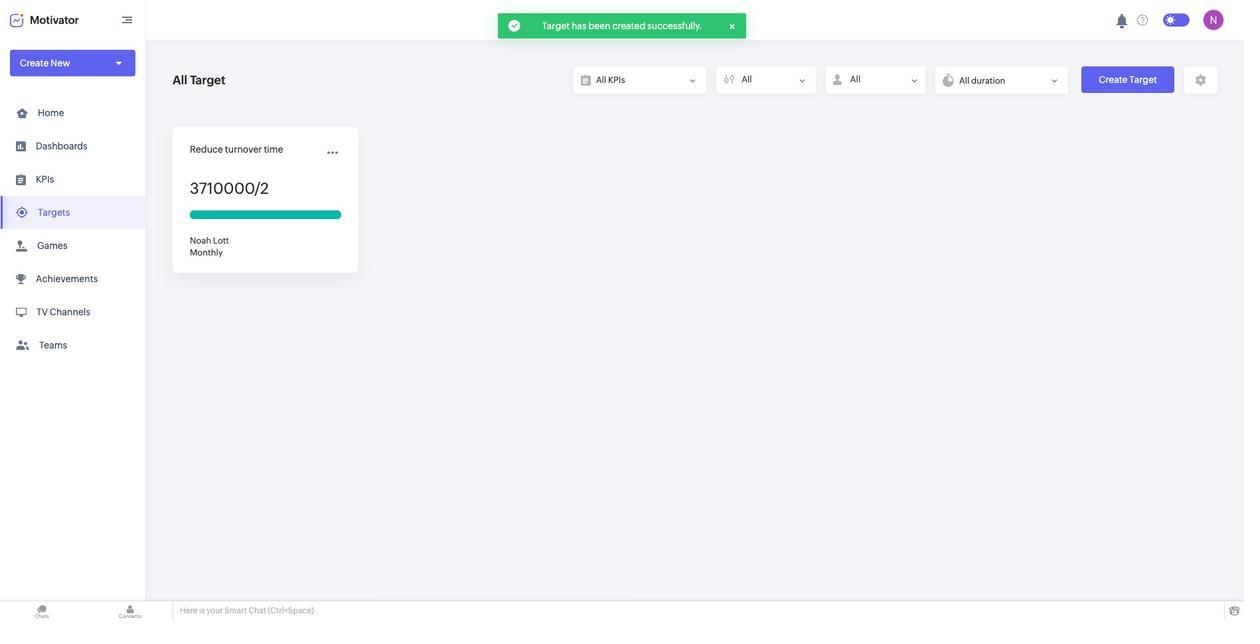 Task type: locate. For each thing, give the bounding box(es) containing it.
lott
[[213, 236, 229, 246]]

kpis up targets
[[36, 174, 54, 185]]

contacts image
[[88, 602, 172, 620]]

kpis inside field
[[608, 75, 625, 85]]

0 horizontal spatial target
[[190, 73, 226, 87]]

target for create target
[[1130, 74, 1158, 85]]

duration
[[972, 75, 1006, 85]]

all
[[173, 73, 187, 87], [742, 74, 752, 84], [851, 74, 861, 84], [597, 75, 607, 85], [960, 75, 970, 85]]

target has been created successfully.
[[542, 21, 702, 31]]

smart
[[225, 606, 247, 616]]

1 horizontal spatial create
[[1099, 74, 1128, 85]]

2
[[260, 180, 269, 197]]

targets
[[38, 207, 70, 218]]

create inside button
[[1099, 74, 1128, 85]]

been
[[589, 21, 611, 31]]

0 horizontal spatial kpis
[[36, 174, 54, 185]]

motivator
[[30, 14, 79, 26]]

successfully.
[[648, 21, 702, 31]]

channels
[[50, 307, 90, 318]]

home
[[38, 108, 64, 118]]

1 vertical spatial create
[[1099, 74, 1128, 85]]

target
[[542, 21, 570, 31], [190, 73, 226, 87], [1130, 74, 1158, 85]]

2 horizontal spatial target
[[1130, 74, 1158, 85]]

noah
[[190, 236, 211, 246]]

0 vertical spatial kpis
[[608, 75, 625, 85]]

All KPIs field
[[574, 66, 707, 94]]

all duration
[[960, 75, 1006, 85]]

dashboards
[[36, 141, 88, 151]]

target inside button
[[1130, 74, 1158, 85]]

kpis down "target has been created successfully."
[[608, 75, 625, 85]]

monthly
[[190, 248, 223, 258]]

list
[[0, 96, 145, 362]]

create
[[20, 58, 49, 68], [1099, 74, 1128, 85]]

3710000 / 2
[[190, 180, 269, 197]]

kpis
[[608, 75, 625, 85], [36, 174, 54, 185]]

all for all target
[[173, 73, 187, 87]]

1 horizontal spatial kpis
[[608, 75, 625, 85]]

0 horizontal spatial create
[[20, 58, 49, 68]]

0 vertical spatial create
[[20, 58, 49, 68]]



Task type: describe. For each thing, give the bounding box(es) containing it.
create target
[[1099, 74, 1158, 85]]

help image
[[1138, 14, 1149, 26]]

/
[[255, 180, 260, 197]]

tv
[[37, 307, 48, 318]]

list containing home
[[0, 96, 145, 362]]

All duration field
[[936, 66, 1069, 94]]

create target button
[[1082, 66, 1175, 93]]

1 horizontal spatial target
[[542, 21, 570, 31]]

games
[[37, 240, 67, 251]]

all target
[[173, 73, 226, 87]]

here
[[180, 606, 198, 616]]

chats image
[[0, 602, 84, 620]]

target for all target
[[190, 73, 226, 87]]

All field
[[717, 66, 816, 94]]

(ctrl+space)
[[268, 606, 314, 616]]

all kpis
[[597, 75, 625, 85]]

is
[[199, 606, 205, 616]]

new
[[51, 58, 70, 68]]

tv channels
[[37, 307, 90, 318]]

create new
[[20, 58, 70, 68]]

reduce
[[190, 144, 223, 155]]

here is your smart chat (ctrl+space)
[[180, 606, 314, 616]]

noah lott monthly
[[190, 236, 229, 258]]

all for all kpis
[[597, 75, 607, 85]]

1 vertical spatial kpis
[[36, 174, 54, 185]]

teams
[[39, 340, 67, 351]]

achievements
[[36, 274, 98, 284]]

turnover
[[225, 144, 262, 155]]

reduce turnover time
[[190, 144, 283, 155]]

time
[[264, 144, 283, 155]]

your
[[207, 606, 223, 616]]

3710000
[[190, 180, 255, 197]]

create for create target
[[1099, 74, 1128, 85]]

user image
[[1204, 9, 1225, 31]]

chat
[[249, 606, 266, 616]]

create for create new
[[20, 58, 49, 68]]

all for all duration
[[960, 75, 970, 85]]

has
[[572, 21, 587, 31]]

created
[[613, 21, 646, 31]]



Task type: vqa. For each thing, say whether or not it's contained in the screenshot.
Meetings
no



